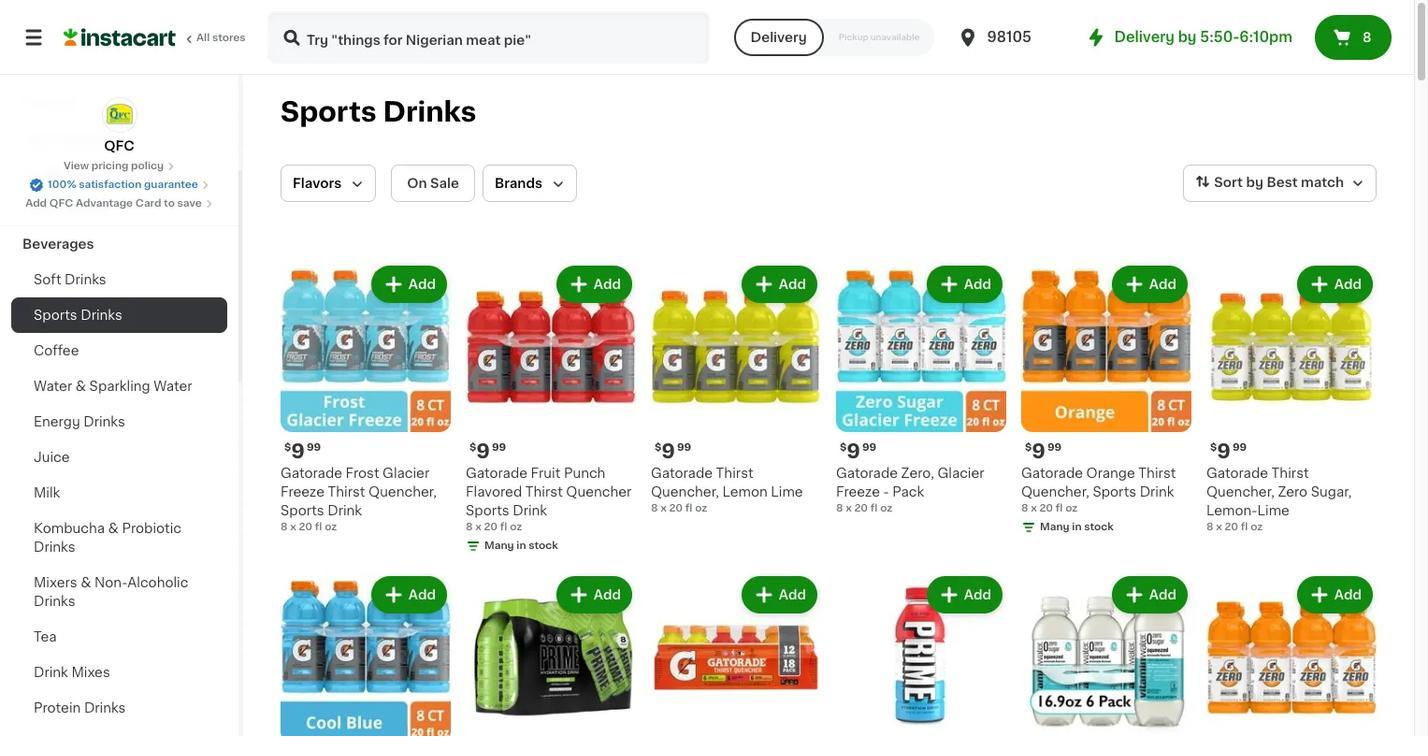 Task type: describe. For each thing, give the bounding box(es) containing it.
non-
[[95, 576, 128, 589]]

oz inside gatorade orange thirst quencher, sports drink 8 x 20 fl oz
[[1065, 503, 1078, 513]]

gatorade zero, glacier freeze - pack 8 x 20 fl oz
[[836, 467, 985, 513]]

stock for thirst
[[529, 541, 558, 551]]

sports inside the gatorade fruit punch flavored thirst quencher sports drink 8 x 20 fl oz
[[466, 504, 509, 517]]

energy
[[34, 415, 80, 428]]

kombucha & probiotic drinks
[[34, 522, 181, 554]]

milk
[[34, 486, 60, 499]]

beverages
[[22, 238, 94, 251]]

protein
[[34, 701, 81, 715]]

gatorade thirst quencher, zero sugar, lemon-lime 8 x 20 fl oz
[[1207, 467, 1352, 532]]

$ 9 99 for gatorade fruit punch flavored thirst quencher sports drink
[[470, 441, 506, 461]]

in for drink
[[517, 541, 526, 551]]

delivery for delivery
[[751, 31, 807, 44]]

oz inside gatorade frost glacier freeze thirst quencher, sports drink 8 x 20 fl oz
[[325, 522, 337, 532]]

drinks down soft drinks link
[[81, 309, 122, 322]]

fl inside gatorade thirst quencher, zero sugar, lemon-lime 8 x 20 fl oz
[[1241, 522, 1248, 532]]

energy drinks
[[34, 415, 125, 428]]

sort by
[[1214, 176, 1264, 189]]

flavors button
[[281, 165, 376, 202]]

glacier for zero,
[[938, 467, 985, 480]]

soft
[[34, 273, 61, 286]]

drinks right soft
[[65, 273, 106, 286]]

sort
[[1214, 176, 1243, 189]]

quencher, inside gatorade frost glacier freeze thirst quencher, sports drink 8 x 20 fl oz
[[369, 485, 437, 499]]

drinks inside mixers & non-alcoholic drinks
[[34, 595, 75, 608]]

coffee
[[34, 344, 79, 357]]

on
[[407, 177, 427, 190]]

instacart logo image
[[64, 26, 176, 49]]

juice
[[34, 451, 70, 464]]

sports drinks link
[[11, 297, 227, 333]]

8 inside gatorade zero, glacier freeze - pack 8 x 20 fl oz
[[836, 503, 843, 513]]

fl inside gatorade orange thirst quencher, sports drink 8 x 20 fl oz
[[1056, 503, 1063, 513]]

$ for gatorade orange thirst quencher, sports drink
[[1025, 442, 1032, 453]]

sale
[[430, 177, 459, 190]]

gatorade orange thirst quencher, sports drink 8 x 20 fl oz
[[1021, 467, 1176, 513]]

on sale
[[407, 177, 459, 190]]

in for x
[[1072, 522, 1082, 532]]

beverages link
[[11, 226, 227, 262]]

alcoholic
[[128, 576, 188, 589]]

delivery by 5:50-6:10pm link
[[1085, 26, 1293, 49]]

many in stock for drink
[[485, 541, 558, 551]]

gatorade thirst quencher, lemon lime 8 x 20 fl oz
[[651, 467, 803, 513]]

8 inside the gatorade fruit punch flavored thirst quencher sports drink 8 x 20 fl oz
[[466, 522, 473, 532]]

glacier for frost
[[383, 467, 429, 480]]

many in stock for x
[[1040, 522, 1114, 532]]

gatorade for drink
[[1021, 467, 1083, 480]]

gatorade for quencher,
[[281, 467, 342, 480]]

fruit
[[531, 467, 561, 480]]

drink mixes link
[[11, 655, 227, 690]]

gatorade for 8
[[651, 467, 713, 480]]

card
[[135, 198, 161, 209]]

thanksgiving
[[22, 131, 112, 144]]

$ 9 99 for gatorade thirst quencher, zero sugar, lemon-lime
[[1210, 441, 1247, 461]]

recipes link
[[11, 84, 227, 120]]

& for kombucha
[[108, 522, 119, 535]]

2 water from the left
[[154, 380, 192, 393]]

9 for gatorade orange thirst quencher, sports drink
[[1032, 441, 1046, 461]]

6:10pm
[[1240, 30, 1293, 44]]

kombucha
[[34, 522, 105, 535]]

many for drink
[[485, 541, 514, 551]]

dairy
[[22, 202, 59, 215]]

100%
[[48, 180, 76, 190]]

8 inside gatorade thirst quencher, zero sugar, lemon-lime 8 x 20 fl oz
[[1207, 522, 1214, 532]]

98105
[[987, 30, 1032, 44]]

20 inside the gatorade fruit punch flavored thirst quencher sports drink 8 x 20 fl oz
[[484, 522, 498, 532]]

flavored
[[466, 485, 522, 499]]

fl inside gatorade zero, glacier freeze - pack 8 x 20 fl oz
[[871, 503, 878, 513]]

kombucha & probiotic drinks link
[[11, 511, 227, 565]]

lime inside gatorade thirst quencher, zero sugar, lemon-lime 8 x 20 fl oz
[[1258, 504, 1290, 517]]

protein drinks
[[34, 701, 126, 715]]

lemon
[[722, 485, 768, 499]]

20 inside gatorade orange thirst quencher, sports drink 8 x 20 fl oz
[[1040, 503, 1053, 513]]

x inside the gatorade fruit punch flavored thirst quencher sports drink 8 x 20 fl oz
[[475, 522, 481, 532]]

gatorade for pack
[[836, 467, 898, 480]]

thanksgiving link
[[11, 120, 227, 155]]

gatorade fruit punch flavored thirst quencher sports drink 8 x 20 fl oz
[[466, 467, 632, 532]]

juice link
[[11, 440, 227, 475]]

by for sort
[[1246, 176, 1264, 189]]

$ 9 99 for gatorade zero, glacier freeze - pack
[[840, 441, 877, 461]]

add qfc advantage card to save
[[25, 198, 202, 209]]

fl inside gatorade frost glacier freeze thirst quencher, sports drink 8 x 20 fl oz
[[315, 522, 322, 532]]

zero,
[[901, 467, 934, 480]]

best match
[[1267, 176, 1344, 189]]

guarantee
[[144, 180, 198, 190]]

delivery button
[[734, 19, 824, 56]]

lemon-
[[1207, 504, 1258, 517]]

oz inside gatorade thirst quencher, zero sugar, lemon-lime 8 x 20 fl oz
[[1251, 522, 1263, 532]]

thirst inside gatorade orange thirst quencher, sports drink 8 x 20 fl oz
[[1139, 467, 1176, 480]]

20 inside gatorade frost glacier freeze thirst quencher, sports drink 8 x 20 fl oz
[[299, 522, 313, 532]]

98105 button
[[957, 11, 1070, 64]]

mixers & non-alcoholic drinks link
[[11, 565, 227, 619]]

$ 9 99 for gatorade thirst quencher, lemon lime
[[655, 441, 691, 461]]

9 for gatorade thirst quencher, lemon lime
[[662, 441, 675, 461]]

qfc logo image
[[101, 97, 137, 133]]

quencher
[[566, 485, 632, 499]]

$ for gatorade zero, glacier freeze - pack
[[840, 442, 847, 453]]

-
[[883, 485, 889, 499]]

9 for gatorade zero, glacier freeze - pack
[[847, 441, 860, 461]]

all stores
[[196, 33, 246, 43]]

8 inside gatorade frost glacier freeze thirst quencher, sports drink 8 x 20 fl oz
[[281, 522, 288, 532]]

drinks inside kombucha & probiotic drinks
[[34, 541, 75, 554]]

pack
[[893, 485, 924, 499]]

gatorade for lemon-
[[1207, 467, 1268, 480]]

100% satisfaction guarantee button
[[29, 174, 209, 193]]

oz inside the gatorade fruit punch flavored thirst quencher sports drink 8 x 20 fl oz
[[510, 522, 522, 532]]

delivery by 5:50-6:10pm
[[1115, 30, 1293, 44]]

all
[[196, 33, 210, 43]]

sports inside gatorade frost glacier freeze thirst quencher, sports drink 8 x 20 fl oz
[[281, 504, 324, 517]]

dairy & eggs link
[[11, 191, 227, 226]]



Task type: locate. For each thing, give the bounding box(es) containing it.
by inside field
[[1246, 176, 1264, 189]]

freeze inside gatorade frost glacier freeze thirst quencher, sports drink 8 x 20 fl oz
[[281, 485, 325, 499]]

6 $ from the left
[[1210, 442, 1217, 453]]

thirst inside gatorade frost glacier freeze thirst quencher, sports drink 8 x 20 fl oz
[[328, 485, 365, 499]]

add
[[25, 198, 47, 209], [409, 278, 436, 291], [594, 278, 621, 291], [779, 278, 806, 291], [964, 278, 991, 291], [1149, 278, 1177, 291], [1334, 278, 1362, 291], [409, 588, 436, 601], [594, 588, 621, 601], [779, 588, 806, 601], [964, 588, 991, 601], [1149, 588, 1177, 601], [1334, 588, 1362, 601]]

drinks down water & sparkling water
[[83, 415, 125, 428]]

0 vertical spatial stock
[[1084, 522, 1114, 532]]

fl inside the gatorade fruit punch flavored thirst quencher sports drink 8 x 20 fl oz
[[500, 522, 507, 532]]

oz
[[695, 503, 707, 513], [880, 503, 893, 513], [1065, 503, 1078, 513], [325, 522, 337, 532], [510, 522, 522, 532], [1251, 522, 1263, 532]]

99 up "lemon-"
[[1233, 442, 1247, 453]]

8 inside gatorade orange thirst quencher, sports drink 8 x 20 fl oz
[[1021, 503, 1028, 513]]

$ for gatorade fruit punch flavored thirst quencher sports drink
[[470, 442, 476, 453]]

20 inside gatorade thirst quencher, zero sugar, lemon-lime 8 x 20 fl oz
[[1225, 522, 1239, 532]]

5 $ from the left
[[1025, 442, 1032, 453]]

qfc
[[104, 139, 134, 152], [49, 198, 73, 209]]

drinks down "kombucha" at the left bottom of the page
[[34, 541, 75, 554]]

qfc down 100%
[[49, 198, 73, 209]]

mixes
[[71, 666, 110, 679]]

gatorade inside gatorade frost glacier freeze thirst quencher, sports drink 8 x 20 fl oz
[[281, 467, 342, 480]]

freeze inside gatorade zero, glacier freeze - pack 8 x 20 fl oz
[[836, 485, 880, 499]]

1 horizontal spatial freeze
[[836, 485, 880, 499]]

delivery inside delivery by 5:50-6:10pm link
[[1115, 30, 1175, 44]]

gatorade inside gatorade thirst quencher, zero sugar, lemon-lime 8 x 20 fl oz
[[1207, 467, 1268, 480]]

0 horizontal spatial in
[[517, 541, 526, 551]]

99 for gatorade orange thirst quencher, sports drink
[[1048, 442, 1062, 453]]

x inside gatorade zero, glacier freeze - pack 8 x 20 fl oz
[[846, 503, 852, 513]]

x inside gatorade thirst quencher, zero sugar, lemon-lime 8 x 20 fl oz
[[1216, 522, 1222, 532]]

drink inside gatorade frost glacier freeze thirst quencher, sports drink 8 x 20 fl oz
[[328, 504, 362, 517]]

orange
[[1086, 467, 1135, 480]]

by right sort
[[1246, 176, 1264, 189]]

1 horizontal spatial qfc
[[104, 139, 134, 152]]

brands
[[495, 177, 542, 190]]

1 water from the left
[[34, 380, 72, 393]]

99 for gatorade fruit punch flavored thirst quencher sports drink
[[492, 442, 506, 453]]

3 $ 9 99 from the left
[[655, 441, 691, 461]]

9 up flavored on the bottom of page
[[476, 441, 490, 461]]

1 vertical spatial qfc
[[49, 198, 73, 209]]

quencher,
[[369, 485, 437, 499], [651, 485, 719, 499], [1021, 485, 1090, 499], [1207, 485, 1275, 499]]

match
[[1301, 176, 1344, 189]]

0 horizontal spatial lime
[[771, 485, 803, 499]]

quencher, inside gatorade thirst quencher, lemon lime 8 x 20 fl oz
[[651, 485, 719, 499]]

2 freeze from the left
[[836, 485, 880, 499]]

$ 9 99 up gatorade orange thirst quencher, sports drink 8 x 20 fl oz
[[1025, 441, 1062, 461]]

& for water
[[76, 380, 86, 393]]

1 horizontal spatial in
[[1072, 522, 1082, 532]]

0 horizontal spatial water
[[34, 380, 72, 393]]

99 up gatorade frost glacier freeze thirst quencher, sports drink 8 x 20 fl oz
[[307, 442, 321, 453]]

quencher, down frost
[[369, 485, 437, 499]]

$ up gatorade frost glacier freeze thirst quencher, sports drink 8 x 20 fl oz
[[284, 442, 291, 453]]

fl inside gatorade thirst quencher, lemon lime 8 x 20 fl oz
[[685, 503, 693, 513]]

1 glacier from the left
[[383, 467, 429, 480]]

9 for gatorade frost glacier freeze thirst quencher, sports drink
[[291, 441, 305, 461]]

many in stock down gatorade orange thirst quencher, sports drink 8 x 20 fl oz
[[1040, 522, 1114, 532]]

save
[[177, 198, 202, 209]]

& up energy drinks
[[76, 380, 86, 393]]

all stores link
[[64, 11, 247, 64]]

1 quencher, from the left
[[369, 485, 437, 499]]

9
[[291, 441, 305, 461], [476, 441, 490, 461], [662, 441, 675, 461], [847, 441, 860, 461], [1032, 441, 1046, 461], [1217, 441, 1231, 461]]

x inside gatorade orange thirst quencher, sports drink 8 x 20 fl oz
[[1031, 503, 1037, 513]]

x inside gatorade frost glacier freeze thirst quencher, sports drink 8 x 20 fl oz
[[290, 522, 296, 532]]

& down 100%
[[62, 202, 73, 215]]

tea link
[[11, 619, 227, 655]]

4 $ from the left
[[840, 442, 847, 453]]

water down 'coffee'
[[34, 380, 72, 393]]

stock
[[1084, 522, 1114, 532], [529, 541, 558, 551]]

many in stock down the gatorade fruit punch flavored thirst quencher sports drink 8 x 20 fl oz
[[485, 541, 558, 551]]

$ 9 99 for gatorade frost glacier freeze thirst quencher, sports drink
[[284, 441, 321, 461]]

&
[[62, 202, 73, 215], [76, 380, 86, 393], [108, 522, 119, 535], [81, 576, 91, 589]]

& left non-
[[81, 576, 91, 589]]

1 vertical spatial lime
[[1258, 504, 1290, 517]]

& inside kombucha & probiotic drinks
[[108, 522, 119, 535]]

thirst up lemon
[[716, 467, 753, 480]]

advantage
[[76, 198, 133, 209]]

1 $ 9 99 from the left
[[284, 441, 321, 461]]

3 quencher, from the left
[[1021, 485, 1090, 499]]

gatorade for quencher
[[466, 467, 528, 480]]

mixers & non-alcoholic drinks
[[34, 576, 188, 608]]

stock down the gatorade fruit punch flavored thirst quencher sports drink 8 x 20 fl oz
[[529, 541, 558, 551]]

1 horizontal spatial lime
[[1258, 504, 1290, 517]]

$ for gatorade frost glacier freeze thirst quencher, sports drink
[[284, 442, 291, 453]]

1 vertical spatial many
[[485, 541, 514, 551]]

$ 9 99 up "lemon-"
[[1210, 441, 1247, 461]]

1 $ from the left
[[284, 442, 291, 453]]

sugar,
[[1311, 485, 1352, 499]]

mixers
[[34, 576, 77, 589]]

sports
[[281, 98, 377, 125], [34, 309, 77, 322], [1093, 485, 1137, 499], [281, 504, 324, 517], [466, 504, 509, 517]]

gatorade inside gatorade orange thirst quencher, sports drink 8 x 20 fl oz
[[1021, 467, 1083, 480]]

service type group
[[734, 19, 935, 56]]

water & sparkling water
[[34, 380, 192, 393]]

0 vertical spatial sports drinks
[[281, 98, 477, 125]]

2 gatorade from the left
[[466, 467, 528, 480]]

flavors
[[293, 177, 342, 190]]

glacier right the zero,
[[938, 467, 985, 480]]

1 freeze from the left
[[281, 485, 325, 499]]

quencher, up "lemon-"
[[1207, 485, 1275, 499]]

thirst inside gatorade thirst quencher, lemon lime 8 x 20 fl oz
[[716, 467, 753, 480]]

0 vertical spatial many
[[1040, 522, 1070, 532]]

sports drinks
[[281, 98, 477, 125], [34, 309, 122, 322]]

to
[[164, 198, 175, 209]]

0 horizontal spatial freeze
[[281, 485, 325, 499]]

1 horizontal spatial glacier
[[938, 467, 985, 480]]

8 inside button
[[1363, 31, 1372, 44]]

4 99 from the left
[[862, 442, 877, 453]]

view pricing policy link
[[64, 159, 175, 174]]

stores
[[212, 33, 246, 43]]

6 gatorade from the left
[[1207, 467, 1268, 480]]

water & sparkling water link
[[11, 369, 227, 404]]

by
[[1178, 30, 1197, 44], [1246, 176, 1264, 189]]

99 for gatorade frost glacier freeze thirst quencher, sports drink
[[307, 442, 321, 453]]

None search field
[[268, 11, 710, 64]]

99 for gatorade thirst quencher, lemon lime
[[677, 442, 691, 453]]

stock down gatorade orange thirst quencher, sports drink 8 x 20 fl oz
[[1084, 522, 1114, 532]]

gatorade inside gatorade zero, glacier freeze - pack 8 x 20 fl oz
[[836, 467, 898, 480]]

8
[[1363, 31, 1372, 44], [651, 503, 658, 513], [836, 503, 843, 513], [1021, 503, 1028, 513], [281, 522, 288, 532], [466, 522, 473, 532], [1207, 522, 1214, 532]]

drinks down mixers
[[34, 595, 75, 608]]

soft drinks link
[[11, 262, 227, 297]]

quencher, inside gatorade orange thirst quencher, sports drink 8 x 20 fl oz
[[1021, 485, 1090, 499]]

9 up gatorade frost glacier freeze thirst quencher, sports drink 8 x 20 fl oz
[[291, 441, 305, 461]]

6 $ 9 99 from the left
[[1210, 441, 1247, 461]]

gatorade frost glacier freeze thirst quencher, sports drink 8 x 20 fl oz
[[281, 467, 437, 532]]

in down the gatorade fruit punch flavored thirst quencher sports drink 8 x 20 fl oz
[[517, 541, 526, 551]]

0 vertical spatial qfc
[[104, 139, 134, 152]]

view pricing policy
[[64, 161, 164, 171]]

drinks up on sale button at the top of page
[[383, 98, 477, 125]]

$ for gatorade thirst quencher, lemon lime
[[655, 442, 662, 453]]

oz inside gatorade zero, glacier freeze - pack 8 x 20 fl oz
[[880, 503, 893, 513]]

6 99 from the left
[[1233, 442, 1247, 453]]

5:50-
[[1200, 30, 1240, 44]]

$ up gatorade thirst quencher, lemon lime 8 x 20 fl oz
[[655, 442, 662, 453]]

drink mixes
[[34, 666, 110, 679]]

$ up "lemon-"
[[1210, 442, 1217, 453]]

9 up gatorade orange thirst quencher, sports drink 8 x 20 fl oz
[[1032, 441, 1046, 461]]

$ 9 99 for gatorade orange thirst quencher, sports drink
[[1025, 441, 1062, 461]]

4 gatorade from the left
[[836, 467, 898, 480]]

& down 'milk' link at the bottom
[[108, 522, 119, 535]]

0 vertical spatial by
[[1178, 30, 1197, 44]]

5 gatorade from the left
[[1021, 467, 1083, 480]]

1 horizontal spatial water
[[154, 380, 192, 393]]

quencher, inside gatorade thirst quencher, zero sugar, lemon-lime 8 x 20 fl oz
[[1207, 485, 1275, 499]]

freeze for drink
[[281, 485, 325, 499]]

1 horizontal spatial stock
[[1084, 522, 1114, 532]]

drinks down mixes
[[84, 701, 126, 715]]

99 up gatorade zero, glacier freeze - pack 8 x 20 fl oz
[[862, 442, 877, 453]]

$ 9 99 up gatorade frost glacier freeze thirst quencher, sports drink 8 x 20 fl oz
[[284, 441, 321, 461]]

water right 'sparkling'
[[154, 380, 192, 393]]

5 9 from the left
[[1032, 441, 1046, 461]]

freeze for x
[[836, 485, 880, 499]]

1 99 from the left
[[307, 442, 321, 453]]

4 quencher, from the left
[[1207, 485, 1275, 499]]

4 9 from the left
[[847, 441, 860, 461]]

& for mixers
[[81, 576, 91, 589]]

thirst down frost
[[328, 485, 365, 499]]

in down gatorade orange thirst quencher, sports drink 8 x 20 fl oz
[[1072, 522, 1082, 532]]

1 vertical spatial many in stock
[[485, 541, 558, 551]]

1 horizontal spatial delivery
[[1115, 30, 1175, 44]]

on sale button
[[391, 165, 475, 202]]

1 horizontal spatial many in stock
[[1040, 522, 1114, 532]]

delivery inside delivery button
[[751, 31, 807, 44]]

glacier inside gatorade frost glacier freeze thirst quencher, sports drink 8 x 20 fl oz
[[383, 467, 429, 480]]

$ up gatorade zero, glacier freeze - pack 8 x 20 fl oz
[[840, 442, 847, 453]]

gatorade inside the gatorade fruit punch flavored thirst quencher sports drink 8 x 20 fl oz
[[466, 467, 528, 480]]

$ up flavored on the bottom of page
[[470, 442, 476, 453]]

sports drinks up 'on'
[[281, 98, 477, 125]]

0 horizontal spatial glacier
[[383, 467, 429, 480]]

99
[[307, 442, 321, 453], [492, 442, 506, 453], [677, 442, 691, 453], [862, 442, 877, 453], [1048, 442, 1062, 453], [1233, 442, 1247, 453]]

lime
[[771, 485, 803, 499], [1258, 504, 1290, 517]]

pricing
[[91, 161, 129, 171]]

qfc up view pricing policy link
[[104, 139, 134, 152]]

$ 9 99 up flavored on the bottom of page
[[470, 441, 506, 461]]

lime inside gatorade thirst quencher, lemon lime 8 x 20 fl oz
[[771, 485, 803, 499]]

2 9 from the left
[[476, 441, 490, 461]]

$ up gatorade orange thirst quencher, sports drink 8 x 20 fl oz
[[1025, 442, 1032, 453]]

tea
[[34, 630, 57, 644]]

lime down 'zero' in the bottom right of the page
[[1258, 504, 1290, 517]]

energy drinks link
[[11, 404, 227, 440]]

5 $ 9 99 from the left
[[1025, 441, 1062, 461]]

zero
[[1278, 485, 1308, 499]]

policy
[[131, 161, 164, 171]]

add qfc advantage card to save link
[[25, 196, 213, 211]]

quencher, left lemon
[[651, 485, 719, 499]]

2 99 from the left
[[492, 442, 506, 453]]

product group
[[281, 262, 451, 535], [466, 262, 636, 557], [651, 262, 821, 516], [836, 262, 1006, 516], [1021, 262, 1192, 539], [1207, 262, 1377, 535], [281, 572, 451, 736], [466, 572, 636, 736], [651, 572, 821, 736], [836, 572, 1006, 736], [1021, 572, 1192, 736], [1207, 572, 1377, 736]]

1 gatorade from the left
[[281, 467, 342, 480]]

probiotic
[[122, 522, 181, 535]]

many for x
[[1040, 522, 1070, 532]]

$ 9 99 up gatorade zero, glacier freeze - pack 8 x 20 fl oz
[[840, 441, 877, 461]]

99 for gatorade zero, glacier freeze - pack
[[862, 442, 877, 453]]

0 vertical spatial many in stock
[[1040, 522, 1114, 532]]

3 $ from the left
[[655, 442, 662, 453]]

2 $ from the left
[[470, 442, 476, 453]]

9 up gatorade zero, glacier freeze - pack 8 x 20 fl oz
[[847, 441, 860, 461]]

0 horizontal spatial stock
[[529, 541, 558, 551]]

1 vertical spatial in
[[517, 541, 526, 551]]

9 for gatorade thirst quencher, zero sugar, lemon-lime
[[1217, 441, 1231, 461]]

by for delivery
[[1178, 30, 1197, 44]]

1 horizontal spatial by
[[1246, 176, 1264, 189]]

in
[[1072, 522, 1082, 532], [517, 541, 526, 551]]

3 gatorade from the left
[[651, 467, 713, 480]]

lime right lemon
[[771, 485, 803, 499]]

sports inside gatorade orange thirst quencher, sports drink 8 x 20 fl oz
[[1093, 485, 1137, 499]]

thirst inside gatorade thirst quencher, zero sugar, lemon-lime 8 x 20 fl oz
[[1272, 467, 1309, 480]]

0 horizontal spatial qfc
[[49, 198, 73, 209]]

drinks
[[383, 98, 477, 125], [65, 273, 106, 286], [81, 309, 122, 322], [83, 415, 125, 428], [34, 541, 75, 554], [34, 595, 75, 608], [84, 701, 126, 715]]

& for dairy
[[62, 202, 73, 215]]

2 quencher, from the left
[[651, 485, 719, 499]]

1 9 from the left
[[291, 441, 305, 461]]

thirst right orange
[[1139, 467, 1176, 480]]

99 up flavored on the bottom of page
[[492, 442, 506, 453]]

dairy & eggs
[[22, 202, 110, 215]]

99 up gatorade thirst quencher, lemon lime 8 x 20 fl oz
[[677, 442, 691, 453]]

thirst down fruit
[[525, 485, 563, 499]]

soft drinks
[[34, 273, 106, 286]]

recipes
[[22, 95, 77, 108]]

quencher, down orange
[[1021, 485, 1090, 499]]

100% satisfaction guarantee
[[48, 180, 198, 190]]

0 horizontal spatial sports drinks
[[34, 309, 122, 322]]

0 horizontal spatial delivery
[[751, 31, 807, 44]]

by left 5:50-
[[1178, 30, 1197, 44]]

coffee link
[[11, 333, 227, 369]]

frost
[[346, 467, 379, 480]]

produce link
[[11, 155, 227, 191]]

drink
[[1140, 485, 1174, 499], [328, 504, 362, 517], [513, 504, 547, 517], [34, 666, 68, 679]]

gatorade inside gatorade thirst quencher, lemon lime 8 x 20 fl oz
[[651, 467, 713, 480]]

glacier right frost
[[383, 467, 429, 480]]

produce
[[22, 166, 79, 180]]

brands button
[[483, 165, 577, 202]]

5 99 from the left
[[1048, 442, 1062, 453]]

9 up "lemon-"
[[1217, 441, 1231, 461]]

glacier inside gatorade zero, glacier freeze - pack 8 x 20 fl oz
[[938, 467, 985, 480]]

milk link
[[11, 475, 227, 511]]

$ 9 99
[[284, 441, 321, 461], [470, 441, 506, 461], [655, 441, 691, 461], [840, 441, 877, 461], [1025, 441, 1062, 461], [1210, 441, 1247, 461]]

sports drinks down the soft drinks
[[34, 309, 122, 322]]

1 vertical spatial sports drinks
[[34, 309, 122, 322]]

1 horizontal spatial many
[[1040, 522, 1070, 532]]

8 inside gatorade thirst quencher, lemon lime 8 x 20 fl oz
[[651, 503, 658, 513]]

glacier
[[383, 467, 429, 480], [938, 467, 985, 480]]

fl
[[685, 503, 693, 513], [871, 503, 878, 513], [1056, 503, 1063, 513], [315, 522, 322, 532], [500, 522, 507, 532], [1241, 522, 1248, 532]]

Search field
[[269, 13, 708, 62]]

sparkling
[[89, 380, 150, 393]]

99 for gatorade thirst quencher, zero sugar, lemon-lime
[[1233, 442, 1247, 453]]

0 horizontal spatial many
[[485, 541, 514, 551]]

freeze
[[281, 485, 325, 499], [836, 485, 880, 499]]

20 inside gatorade thirst quencher, lemon lime 8 x 20 fl oz
[[669, 503, 683, 513]]

6 9 from the left
[[1217, 441, 1231, 461]]

20 inside gatorade zero, glacier freeze - pack 8 x 20 fl oz
[[854, 503, 868, 513]]

Best match Sort by field
[[1183, 165, 1377, 202]]

water
[[34, 380, 72, 393], [154, 380, 192, 393]]

eggs
[[76, 202, 110, 215]]

many down gatorade orange thirst quencher, sports drink 8 x 20 fl oz
[[1040, 522, 1070, 532]]

thirst inside the gatorade fruit punch flavored thirst quencher sports drink 8 x 20 fl oz
[[525, 485, 563, 499]]

view
[[64, 161, 89, 171]]

1 vertical spatial by
[[1246, 176, 1264, 189]]

stock for sports
[[1084, 522, 1114, 532]]

many in stock
[[1040, 522, 1114, 532], [485, 541, 558, 551]]

4 $ 9 99 from the left
[[840, 441, 877, 461]]

3 9 from the left
[[662, 441, 675, 461]]

0 horizontal spatial by
[[1178, 30, 1197, 44]]

3 99 from the left
[[677, 442, 691, 453]]

x inside gatorade thirst quencher, lemon lime 8 x 20 fl oz
[[661, 503, 667, 513]]

many down flavored on the bottom of page
[[485, 541, 514, 551]]

0 vertical spatial in
[[1072, 522, 1082, 532]]

delivery for delivery by 5:50-6:10pm
[[1115, 30, 1175, 44]]

2 glacier from the left
[[938, 467, 985, 480]]

punch
[[564, 467, 606, 480]]

0 vertical spatial lime
[[771, 485, 803, 499]]

9 for gatorade fruit punch flavored thirst quencher sports drink
[[476, 441, 490, 461]]

best
[[1267, 176, 1298, 189]]

2 $ 9 99 from the left
[[470, 441, 506, 461]]

thirst
[[716, 467, 753, 480], [1139, 467, 1176, 480], [1272, 467, 1309, 480], [328, 485, 365, 499], [525, 485, 563, 499]]

$ 9 99 up gatorade thirst quencher, lemon lime 8 x 20 fl oz
[[655, 441, 691, 461]]

9 up gatorade thirst quencher, lemon lime 8 x 20 fl oz
[[662, 441, 675, 461]]

drink inside gatorade orange thirst quencher, sports drink 8 x 20 fl oz
[[1140, 485, 1174, 499]]

0 horizontal spatial many in stock
[[485, 541, 558, 551]]

qfc link
[[101, 97, 137, 155]]

$ for gatorade thirst quencher, zero sugar, lemon-lime
[[1210, 442, 1217, 453]]

oz inside gatorade thirst quencher, lemon lime 8 x 20 fl oz
[[695, 503, 707, 513]]

1 horizontal spatial sports drinks
[[281, 98, 477, 125]]

99 up gatorade orange thirst quencher, sports drink 8 x 20 fl oz
[[1048, 442, 1062, 453]]

protein drinks link
[[11, 690, 227, 726]]

1 vertical spatial stock
[[529, 541, 558, 551]]

delivery
[[1115, 30, 1175, 44], [751, 31, 807, 44]]

thirst up 'zero' in the bottom right of the page
[[1272, 467, 1309, 480]]

& inside mixers & non-alcoholic drinks
[[81, 576, 91, 589]]

drink inside the gatorade fruit punch flavored thirst quencher sports drink 8 x 20 fl oz
[[513, 504, 547, 517]]



Task type: vqa. For each thing, say whether or not it's contained in the screenshot.
the See eligible items button for Ritz Fresh Stacks Original Crackers
no



